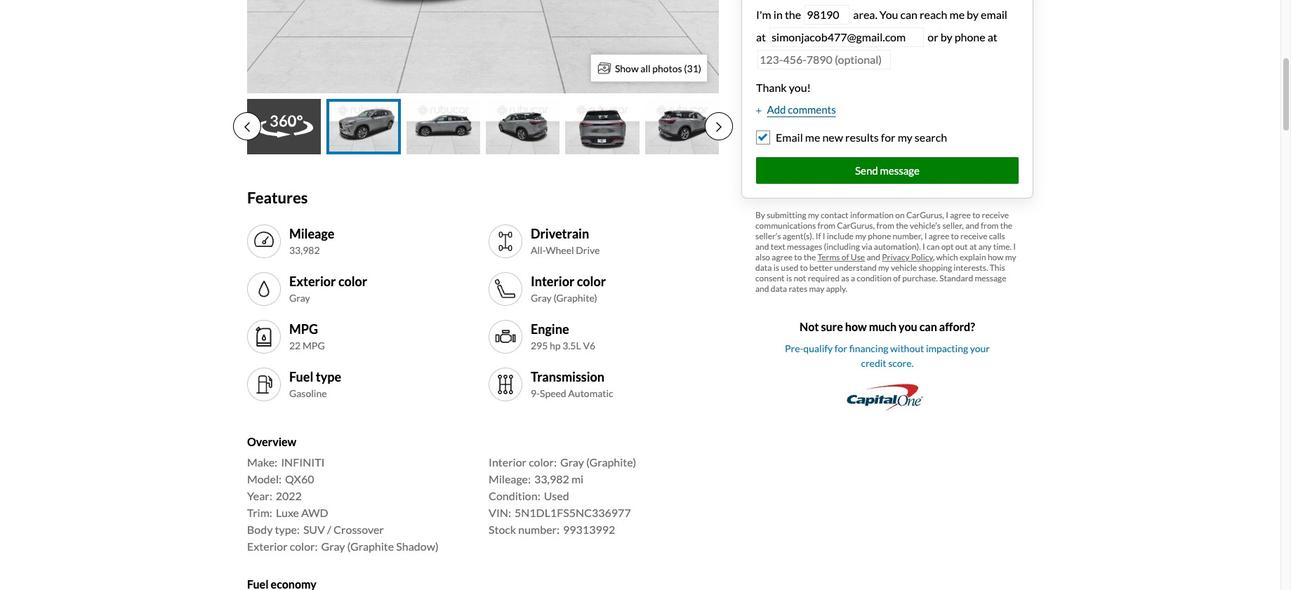 Task type: describe. For each thing, give the bounding box(es) containing it.
standard
[[940, 273, 974, 284]]

gray for interior color: gray (graphite) mileage: 33,982 mi condition: used vin: 5n1dl1fs5nc336977 stock number: 99313992
[[561, 456, 584, 469]]

type:
[[275, 523, 300, 537]]

shopping
[[919, 263, 953, 273]]

shadow)
[[396, 540, 439, 554]]

i right number,
[[925, 231, 928, 242]]

to up which
[[952, 231, 959, 242]]

engine 295 hp 3.5l v6
[[531, 322, 596, 352]]

terms
[[818, 252, 841, 263]]

9-
[[531, 388, 540, 399]]

luxe
[[276, 507, 299, 520]]

view vehicle photo 5 image
[[566, 99, 640, 155]]

messages
[[788, 242, 823, 252]]

(31)
[[684, 62, 702, 74]]

all-
[[531, 244, 546, 256]]

contact
[[821, 210, 849, 221]]

0 horizontal spatial is
[[774, 263, 780, 273]]

transmission
[[531, 370, 605, 385]]

0 vertical spatial agree
[[951, 210, 971, 221]]

better
[[810, 263, 833, 273]]

financing
[[850, 343, 889, 355]]

v6
[[583, 340, 596, 352]]

much
[[869, 321, 897, 334]]

rates
[[789, 284, 808, 295]]

view vehicle photo 6 image
[[645, 99, 719, 155]]

email me new results for my search
[[776, 131, 948, 144]]

opt
[[942, 242, 954, 252]]

all
[[641, 62, 651, 74]]

suv
[[303, 523, 325, 537]]

out
[[956, 242, 968, 252]]

2 from from the left
[[877, 221, 895, 231]]

i right vehicle's
[[946, 210, 949, 221]]

my left vehicle
[[879, 263, 890, 273]]

area. you can reach me by email at
[[757, 8, 1008, 44]]

drivetrain all-wheel drive
[[531, 226, 600, 256]]

privacy
[[882, 252, 910, 263]]

Phone (optional) telephone field
[[758, 50, 891, 70]]

295
[[531, 340, 548, 352]]

view vehicle photo 1 image
[[247, 99, 321, 155]]

(graphite
[[347, 540, 394, 554]]

year:
[[247, 490, 272, 503]]

interior color image
[[495, 278, 517, 301]]

and right the seller,
[[966, 221, 980, 231]]

my right "include"
[[856, 231, 867, 242]]

agent(s).
[[783, 231, 814, 242]]

hp
[[550, 340, 561, 352]]

show
[[615, 62, 639, 74]]

fuel type image
[[253, 374, 275, 396]]

used
[[544, 490, 569, 503]]

if
[[816, 231, 822, 242]]

message inside button
[[881, 164, 920, 177]]

interior color: gray (graphite) mileage: 33,982 mi condition: used vin: 5n1dl1fs5nc336977 stock number: 99313992
[[489, 456, 637, 537]]

to right the seller,
[[973, 210, 981, 221]]

mileage
[[289, 226, 335, 242]]

Zip code field
[[805, 5, 850, 25]]

text
[[771, 242, 786, 252]]

any
[[979, 242, 992, 252]]

0 vertical spatial receive
[[982, 210, 1009, 221]]

1 horizontal spatial for
[[881, 131, 896, 144]]

interior color gray (graphite)
[[531, 274, 606, 304]]

0 vertical spatial mpg
[[289, 322, 318, 337]]

view vehicle photo 2 image
[[327, 99, 401, 155]]

gray for interior color gray (graphite)
[[531, 292, 552, 304]]

afford?
[[940, 321, 976, 334]]

your
[[971, 343, 990, 355]]

you
[[880, 8, 899, 21]]

add comments
[[767, 103, 836, 116]]

thank
[[757, 81, 787, 94]]

engine
[[531, 322, 569, 337]]

(graphite) for color
[[554, 292, 598, 304]]

on
[[896, 210, 905, 221]]

mi
[[572, 473, 584, 486]]

via
[[862, 242, 873, 252]]

qualify
[[804, 343, 833, 355]]

interior for color:
[[489, 456, 527, 469]]

sure
[[822, 321, 843, 334]]

terms of use and privacy policy
[[818, 252, 933, 263]]

0 vertical spatial data
[[756, 263, 772, 273]]

which
[[937, 252, 959, 263]]

, which explain how my data is used to better understand my vehicle shopping interests. this consent is not required as a condition of purchase. standard message and data rates may apply.
[[756, 252, 1017, 295]]

by
[[756, 210, 766, 221]]

interior for color
[[531, 274, 575, 290]]

1 from from the left
[[818, 221, 836, 231]]

not sure how much you can afford?
[[800, 321, 976, 334]]

used
[[781, 263, 799, 273]]

qx60
[[285, 473, 314, 486]]

interests.
[[954, 263, 989, 273]]

automation).
[[874, 242, 921, 252]]

(including
[[824, 242, 860, 252]]

view vehicle photo 3 image
[[407, 99, 480, 155]]

color: inside make: infiniti model: qx60 year: 2022 trim: luxe awd body type: suv / crossover exterior color: gray (graphite shadow)
[[290, 540, 318, 554]]

mileage:
[[489, 473, 531, 486]]

i right the if
[[823, 231, 826, 242]]

1 vertical spatial mpg
[[303, 340, 325, 352]]

at inside "area. you can reach me by email at"
[[757, 30, 766, 44]]

infiniti
[[281, 456, 325, 469]]

show all photos (31) link
[[591, 54, 708, 82]]

phone inside by submitting my contact information on cargurus, i agree to receive communications from cargurus, from the vehicle's seller, and from the seller's agent(s). if i include my phone number, i agree to receive calls and text messages (including via automation). i can opt out at any time. i also agree to the
[[868, 231, 892, 242]]

a
[[851, 273, 856, 284]]

understand
[[835, 263, 877, 273]]

to down agent(s).
[[795, 252, 803, 263]]

without
[[891, 343, 925, 355]]

0 horizontal spatial me
[[806, 131, 821, 144]]

(graphite) for color:
[[587, 456, 637, 469]]

condition
[[857, 273, 892, 284]]

reach
[[920, 8, 948, 21]]

communications
[[756, 221, 816, 231]]

pre-qualify for financing without impacting your credit score.
[[785, 343, 990, 370]]

information
[[851, 210, 894, 221]]

make:
[[247, 456, 278, 469]]

vehicle
[[892, 263, 917, 273]]

1 vertical spatial receive
[[961, 231, 988, 242]]

and left text
[[756, 242, 770, 252]]

send message button
[[757, 157, 1019, 184]]

type
[[316, 370, 342, 385]]

Email address email field
[[770, 27, 925, 47]]

use
[[851, 252, 866, 263]]

5n1dl1fs5nc336977
[[515, 507, 631, 520]]



Task type: vqa. For each thing, say whether or not it's contained in the screenshot.
automation).
yes



Task type: locate. For each thing, give the bounding box(es) containing it.
i left ,
[[923, 242, 926, 252]]

1 vertical spatial for
[[835, 343, 848, 355]]

1 vertical spatial me
[[806, 131, 821, 144]]

interior down wheel
[[531, 274, 575, 290]]

0 horizontal spatial by
[[941, 30, 953, 44]]

interior inside 'interior color: gray (graphite) mileage: 33,982 mi condition: used vin: 5n1dl1fs5nc336977 stock number: 99313992'
[[489, 456, 527, 469]]

and
[[966, 221, 980, 231], [756, 242, 770, 252], [867, 252, 881, 263], [756, 284, 770, 295]]

message down explain
[[975, 273, 1007, 284]]

phone up terms of use and privacy policy
[[868, 231, 892, 242]]

0 vertical spatial color:
[[529, 456, 557, 469]]

by right or
[[941, 30, 953, 44]]

0 horizontal spatial of
[[842, 252, 850, 263]]

color: down the suv
[[290, 540, 318, 554]]

1 vertical spatial 33,982
[[535, 473, 570, 486]]

for right qualify
[[835, 343, 848, 355]]

1 horizontal spatial phone
[[955, 30, 986, 44]]

at right out
[[970, 242, 977, 252]]

0 vertical spatial of
[[842, 252, 850, 263]]

2 horizontal spatial the
[[1001, 221, 1013, 231]]

me up or by phone at
[[950, 8, 965, 21]]

0 vertical spatial me
[[950, 8, 965, 21]]

0 horizontal spatial exterior
[[247, 540, 288, 554]]

exterior down body
[[247, 540, 288, 554]]

color inside interior color gray (graphite)
[[577, 274, 606, 290]]

my left "contact"
[[808, 210, 820, 221]]

agree right also
[[772, 252, 793, 263]]

calls
[[990, 231, 1006, 242]]

mpg right 22
[[303, 340, 325, 352]]

also
[[756, 252, 771, 263]]

99313992
[[563, 523, 616, 537]]

me inside "area. you can reach me by email at"
[[950, 8, 965, 21]]

next page image
[[717, 122, 722, 133]]

22
[[289, 340, 301, 352]]

mileage image
[[253, 230, 275, 253]]

33,982 inside 'interior color: gray (graphite) mileage: 33,982 mi condition: used vin: 5n1dl1fs5nc336977 stock number: 99313992'
[[535, 473, 570, 486]]

0 horizontal spatial the
[[804, 252, 816, 263]]

1 vertical spatial of
[[894, 273, 901, 284]]

trim:
[[247, 507, 272, 520]]

and inside , which explain how my data is used to better understand my vehicle shopping interests. this consent is not required as a condition of purchase. standard message and data rates may apply.
[[756, 284, 770, 295]]

add
[[767, 103, 786, 116]]

(graphite) inside interior color gray (graphite)
[[554, 292, 598, 304]]

for inside pre-qualify for financing without impacting your credit score.
[[835, 343, 848, 355]]

interior inside interior color gray (graphite)
[[531, 274, 575, 290]]

1 horizontal spatial at
[[970, 242, 977, 252]]

mpg 22 mpg
[[289, 322, 325, 352]]

mpg
[[289, 322, 318, 337], [303, 340, 325, 352]]

receive up explain
[[961, 231, 988, 242]]

0 vertical spatial (graphite)
[[554, 292, 598, 304]]

policy
[[912, 252, 933, 263]]

number,
[[893, 231, 923, 242]]

fuel
[[289, 370, 314, 385]]

1 horizontal spatial cargurus,
[[907, 210, 945, 221]]

me left new
[[806, 131, 821, 144]]

1 horizontal spatial interior
[[531, 274, 575, 290]]

transmission image
[[495, 374, 517, 396]]

photos
[[653, 62, 683, 74]]

of
[[842, 252, 850, 263], [894, 273, 901, 284]]

1 horizontal spatial by
[[967, 8, 979, 21]]

(graphite) inside 'interior color: gray (graphite) mileage: 33,982 mi condition: used vin: 5n1dl1fs5nc336977 stock number: 99313992'
[[587, 456, 637, 469]]

to right used
[[800, 263, 808, 273]]

body
[[247, 523, 273, 537]]

33,982
[[289, 244, 320, 256], [535, 473, 570, 486]]

crossover
[[334, 523, 384, 537]]

engine image
[[495, 326, 517, 348]]

drive
[[576, 244, 600, 256]]

3 from from the left
[[981, 221, 999, 231]]

by inside "area. you can reach me by email at"
[[967, 8, 979, 21]]

results
[[846, 131, 879, 144]]

cargurus, up via
[[838, 221, 875, 231]]

0 vertical spatial exterior
[[289, 274, 336, 290]]

gray
[[289, 292, 310, 304], [531, 292, 552, 304], [561, 456, 584, 469], [321, 540, 345, 554]]

0 horizontal spatial at
[[757, 30, 766, 44]]

at up thank
[[757, 30, 766, 44]]

send message
[[856, 164, 920, 177]]

2 horizontal spatial agree
[[951, 210, 971, 221]]

0 vertical spatial interior
[[531, 274, 575, 290]]

33,982 up used
[[535, 473, 570, 486]]

message right send
[[881, 164, 920, 177]]

receive up calls
[[982, 210, 1009, 221]]

or by phone at
[[928, 30, 998, 44]]

pre-
[[785, 343, 804, 355]]

cargurus, right on
[[907, 210, 945, 221]]

1 vertical spatial color:
[[290, 540, 318, 554]]

drivetrain
[[531, 226, 590, 242]]

gray inside 'exterior color gray'
[[289, 292, 310, 304]]

of left 'use'
[[842, 252, 850, 263]]

to inside , which explain how my data is used to better understand my vehicle shopping interests. this consent is not required as a condition of purchase. standard message and data rates may apply.
[[800, 263, 808, 273]]

my left the "search"
[[898, 131, 913, 144]]

terms of use link
[[818, 252, 866, 263]]

by left email
[[967, 8, 979, 21]]

1 horizontal spatial agree
[[929, 231, 950, 242]]

you!
[[789, 81, 811, 94]]

may
[[810, 284, 825, 295]]

model:
[[247, 473, 282, 486]]

at
[[757, 30, 766, 44], [988, 30, 998, 44], [970, 242, 977, 252]]

(graphite) up engine
[[554, 292, 598, 304]]

1 horizontal spatial me
[[950, 8, 965, 21]]

1 horizontal spatial the
[[896, 221, 909, 231]]

from up (including at top right
[[818, 221, 836, 231]]

1 horizontal spatial is
[[787, 273, 793, 284]]

tab list
[[233, 99, 733, 155]]

is left used
[[774, 263, 780, 273]]

0 horizontal spatial how
[[846, 321, 867, 334]]

time.
[[994, 242, 1012, 252]]

gray down /
[[321, 540, 345, 554]]

not
[[794, 273, 807, 284]]

33,982 down mileage
[[289, 244, 320, 256]]

1 color from the left
[[339, 274, 368, 290]]

0 vertical spatial phone
[[955, 30, 986, 44]]

can inside by submitting my contact information on cargurus, i agree to receive communications from cargurus, from the vehicle's seller, and from the seller's agent(s). if i include my phone number, i agree to receive calls and text messages (including via automation). i can opt out at any time. i also agree to the
[[927, 242, 940, 252]]

0 vertical spatial 33,982
[[289, 244, 320, 256]]

exterior down mileage 33,982
[[289, 274, 336, 290]]

can right "you"
[[920, 321, 938, 334]]

how right the sure
[[846, 321, 867, 334]]

phone
[[955, 30, 986, 44], [868, 231, 892, 242]]

can left 'opt'
[[927, 242, 940, 252]]

33,982 inside mileage 33,982
[[289, 244, 320, 256]]

features
[[247, 188, 308, 207]]

of inside , which explain how my data is used to better understand my vehicle shopping interests. this consent is not required as a condition of purchase. standard message and data rates may apply.
[[894, 273, 901, 284]]

can inside "area. you can reach me by email at"
[[901, 8, 918, 21]]

2 vertical spatial can
[[920, 321, 938, 334]]

message inside , which explain how my data is used to better understand my vehicle shopping interests. this consent is not required as a condition of purchase. standard message and data rates may apply.
[[975, 273, 1007, 284]]

vehicle full photo image
[[247, 0, 719, 93]]

2 horizontal spatial from
[[981, 221, 999, 231]]

from
[[818, 221, 836, 231], [877, 221, 895, 231], [981, 221, 999, 231]]

exterior color gray
[[289, 274, 368, 304]]

3.5l
[[563, 340, 581, 352]]

area.
[[854, 8, 878, 21]]

send
[[856, 164, 879, 177]]

gray up engine
[[531, 292, 552, 304]]

0 vertical spatial can
[[901, 8, 918, 21]]

add comments button
[[757, 102, 836, 118]]

0 horizontal spatial 33,982
[[289, 244, 320, 256]]

1 vertical spatial agree
[[929, 231, 950, 242]]

2022
[[276, 490, 302, 503]]

drivetrain image
[[495, 230, 517, 253]]

from up any on the top right
[[981, 221, 999, 231]]

of down the privacy
[[894, 273, 901, 284]]

color:
[[529, 456, 557, 469], [290, 540, 318, 554]]

0 vertical spatial how
[[988, 252, 1004, 263]]

mpg up 22
[[289, 322, 318, 337]]

me
[[950, 8, 965, 21], [806, 131, 821, 144]]

as
[[842, 273, 850, 284]]

vehicle's
[[910, 221, 941, 231]]

1 vertical spatial by
[[941, 30, 953, 44]]

plus image
[[757, 108, 762, 115]]

gray for exterior color gray
[[289, 292, 310, 304]]

0 horizontal spatial color:
[[290, 540, 318, 554]]

the up automation).
[[896, 221, 909, 231]]

gray inside make: infiniti model: qx60 year: 2022 trim: luxe awd body type: suv / crossover exterior color: gray (graphite shadow)
[[321, 540, 345, 554]]

and down also
[[756, 284, 770, 295]]

1 horizontal spatial 33,982
[[535, 473, 570, 486]]

impacting
[[927, 343, 969, 355]]

for
[[881, 131, 896, 144], [835, 343, 848, 355]]

new
[[823, 131, 844, 144]]

exterior inside 'exterior color gray'
[[289, 274, 336, 290]]

mpg image
[[253, 326, 275, 348]]

i
[[946, 210, 949, 221], [823, 231, 826, 242], [925, 231, 928, 242], [923, 242, 926, 252], [1014, 242, 1017, 252]]

seller's
[[756, 231, 782, 242]]

1 vertical spatial data
[[771, 284, 788, 295]]

gray inside interior color gray (graphite)
[[531, 292, 552, 304]]

my down calls
[[1006, 252, 1017, 263]]

the left terms
[[804, 252, 816, 263]]

from left on
[[877, 221, 895, 231]]

email
[[776, 131, 803, 144]]

1 horizontal spatial color:
[[529, 456, 557, 469]]

seller,
[[943, 221, 964, 231]]

2 horizontal spatial at
[[988, 30, 998, 44]]

submitting
[[767, 210, 807, 221]]

1 vertical spatial (graphite)
[[587, 456, 637, 469]]

2 color from the left
[[577, 274, 606, 290]]

phone down email
[[955, 30, 986, 44]]

1 horizontal spatial color
[[577, 274, 606, 290]]

view vehicle photo 4 image
[[486, 99, 560, 155]]

for right results
[[881, 131, 896, 144]]

,
[[933, 252, 935, 263]]

the up time.
[[1001, 221, 1013, 231]]

0 horizontal spatial agree
[[772, 252, 793, 263]]

condition:
[[489, 490, 541, 503]]

how down calls
[[988, 252, 1004, 263]]

how inside , which explain how my data is used to better understand my vehicle shopping interests. this consent is not required as a condition of purchase. standard message and data rates may apply.
[[988, 252, 1004, 263]]

color inside 'exterior color gray'
[[339, 274, 368, 290]]

1 vertical spatial how
[[846, 321, 867, 334]]

prev page image
[[244, 122, 250, 133]]

can right you
[[901, 8, 918, 21]]

1 horizontal spatial how
[[988, 252, 1004, 263]]

at down email
[[988, 30, 998, 44]]

to
[[973, 210, 981, 221], [952, 231, 959, 242], [795, 252, 803, 263], [800, 263, 808, 273]]

0 vertical spatial message
[[881, 164, 920, 177]]

thank you!
[[757, 81, 811, 94]]

exterior inside make: infiniti model: qx60 year: 2022 trim: luxe awd body type: suv / crossover exterior color: gray (graphite shadow)
[[247, 540, 288, 554]]

gray inside 'interior color: gray (graphite) mileage: 33,982 mi condition: used vin: 5n1dl1fs5nc336977 stock number: 99313992'
[[561, 456, 584, 469]]

transmission 9-speed automatic
[[531, 370, 614, 399]]

0 horizontal spatial color
[[339, 274, 368, 290]]

is left not on the right top of the page
[[787, 273, 793, 284]]

color: inside 'interior color: gray (graphite) mileage: 33,982 mi condition: used vin: 5n1dl1fs5nc336977 stock number: 99313992'
[[529, 456, 557, 469]]

2 vertical spatial agree
[[772, 252, 793, 263]]

at inside by submitting my contact information on cargurus, i agree to receive communications from cargurus, from the vehicle's seller, and from the seller's agent(s). if i include my phone number, i agree to receive calls and text messages (including via automation). i can opt out at any time. i also agree to the
[[970, 242, 977, 252]]

include
[[827, 231, 854, 242]]

exterior color image
[[253, 278, 275, 301]]

consent
[[756, 273, 785, 284]]

this
[[990, 263, 1006, 273]]

0 horizontal spatial phone
[[868, 231, 892, 242]]

interior up mileage:
[[489, 456, 527, 469]]

data down text
[[756, 263, 772, 273]]

fuel type gasoline
[[289, 370, 342, 399]]

0 vertical spatial for
[[881, 131, 896, 144]]

interior
[[531, 274, 575, 290], [489, 456, 527, 469]]

color: up used
[[529, 456, 557, 469]]

agree up ,
[[929, 231, 950, 242]]

overview
[[247, 436, 297, 449]]

how
[[988, 252, 1004, 263], [846, 321, 867, 334]]

data left rates
[[771, 284, 788, 295]]

0 horizontal spatial from
[[818, 221, 836, 231]]

1 vertical spatial message
[[975, 273, 1007, 284]]

0 vertical spatial by
[[967, 8, 979, 21]]

(graphite) up 5n1dl1fs5nc336977
[[587, 456, 637, 469]]

color for exterior color
[[339, 274, 368, 290]]

not
[[800, 321, 819, 334]]

1 vertical spatial phone
[[868, 231, 892, 242]]

1 vertical spatial can
[[927, 242, 940, 252]]

1 vertical spatial interior
[[489, 456, 527, 469]]

1 horizontal spatial of
[[894, 273, 901, 284]]

1 horizontal spatial message
[[975, 273, 1007, 284]]

0 horizontal spatial message
[[881, 164, 920, 177]]

i right time.
[[1014, 242, 1017, 252]]

color for interior color
[[577, 274, 606, 290]]

agree up out
[[951, 210, 971, 221]]

by
[[967, 8, 979, 21], [941, 30, 953, 44]]

the
[[896, 221, 909, 231], [1001, 221, 1013, 231], [804, 252, 816, 263]]

0 horizontal spatial cargurus,
[[838, 221, 875, 231]]

0 horizontal spatial interior
[[489, 456, 527, 469]]

gray up mi
[[561, 456, 584, 469]]

gray right exterior color "icon"
[[289, 292, 310, 304]]

1 vertical spatial exterior
[[247, 540, 288, 554]]

make: infiniti model: qx60 year: 2022 trim: luxe awd body type: suv / crossover exterior color: gray (graphite shadow)
[[247, 456, 439, 554]]

and right 'use'
[[867, 252, 881, 263]]

1 horizontal spatial exterior
[[289, 274, 336, 290]]

0 horizontal spatial for
[[835, 343, 848, 355]]

you
[[899, 321, 918, 334]]

score.
[[889, 358, 914, 370]]

1 horizontal spatial from
[[877, 221, 895, 231]]



